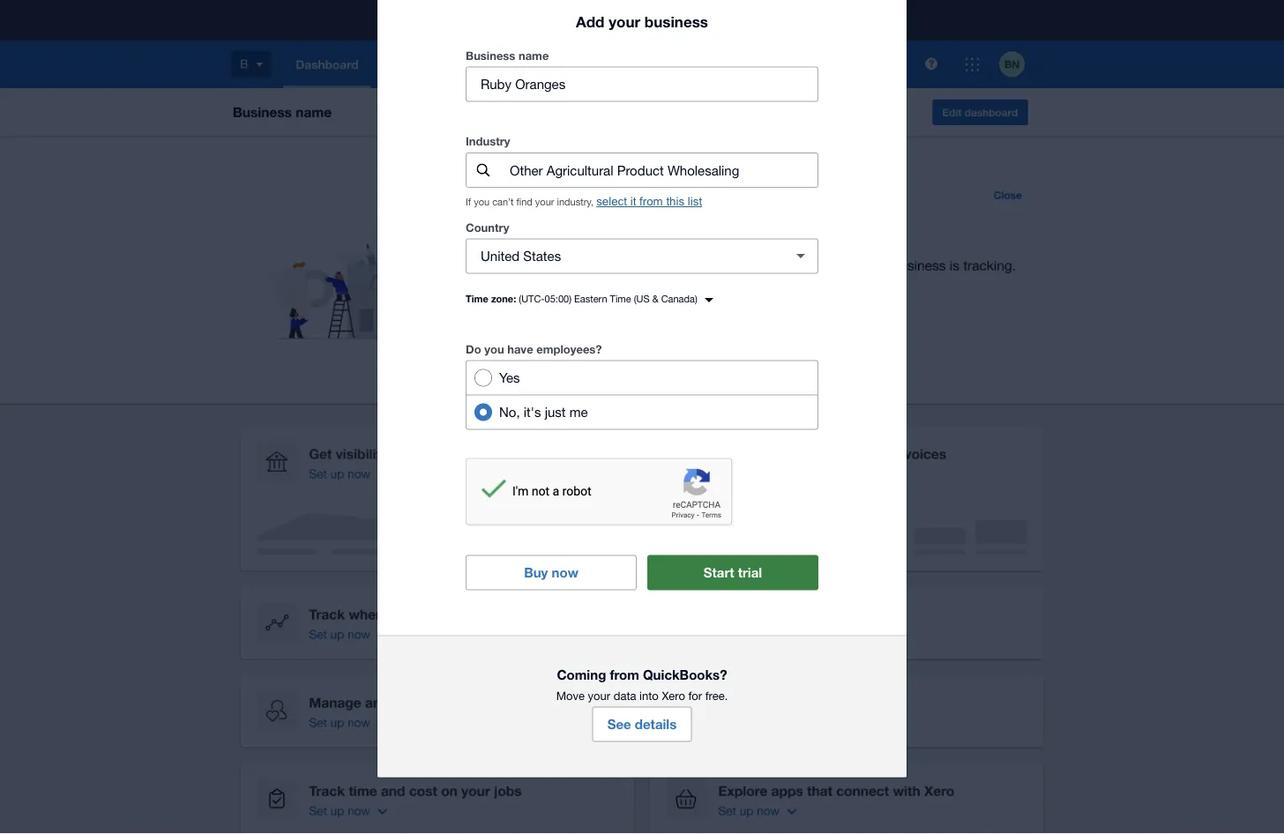 Task type: describe. For each thing, give the bounding box(es) containing it.
select
[[597, 195, 627, 208]]

for
[[689, 690, 703, 704]]

2 time from the left
[[610, 294, 632, 305]]

Industry field
[[508, 154, 818, 187]]

buy
[[524, 565, 548, 581]]

add your business
[[576, 13, 709, 31]]

0 vertical spatial your
[[609, 13, 641, 31]]

search icon image
[[477, 164, 490, 177]]

this
[[667, 195, 685, 208]]

05:00)
[[545, 294, 572, 305]]

can't
[[493, 197, 514, 208]]

you for can't
[[474, 197, 490, 208]]

canada)
[[662, 294, 698, 305]]

your for quickbooks?
[[588, 690, 611, 704]]

(utc-
[[519, 294, 545, 305]]

see details button
[[593, 708, 692, 743]]

Business name field
[[467, 68, 818, 101]]

now
[[552, 565, 579, 581]]

(us
[[634, 294, 650, 305]]

time zone: (utc-05:00) eastern time (us & canada)
[[466, 294, 698, 305]]

Country field
[[467, 240, 777, 273]]

yes
[[499, 370, 520, 386]]

1 horizontal spatial from
[[640, 195, 663, 208]]

business
[[466, 49, 516, 62]]

your for can't
[[536, 197, 555, 208]]

you for have
[[485, 343, 504, 356]]

into
[[640, 690, 659, 704]]

business name
[[466, 49, 549, 62]]

clear image
[[784, 239, 819, 274]]

coming from quickbooks? move your data into xero for free.
[[557, 668, 728, 704]]

just
[[545, 405, 566, 420]]

see details
[[608, 717, 677, 733]]

trial
[[738, 565, 763, 581]]

start
[[704, 565, 735, 581]]

start trial button
[[648, 556, 819, 591]]

no,
[[499, 405, 520, 420]]



Task type: vqa. For each thing, say whether or not it's contained in the screenshot.
middle your
yes



Task type: locate. For each thing, give the bounding box(es) containing it.
0 horizontal spatial from
[[610, 668, 640, 684]]

details
[[635, 717, 677, 733]]

data
[[614, 690, 637, 704]]

start trial
[[704, 565, 763, 581]]

1 time from the left
[[466, 294, 489, 305]]

from right it
[[640, 195, 663, 208]]

time left (us
[[610, 294, 632, 305]]

your
[[609, 13, 641, 31], [536, 197, 555, 208], [588, 690, 611, 704]]

do you have employees? group
[[466, 361, 819, 430]]

buy now button
[[466, 556, 637, 591]]

buy now
[[524, 565, 579, 581]]

do
[[466, 343, 481, 356]]

employees?
[[537, 343, 602, 356]]

from up data
[[610, 668, 640, 684]]

&
[[653, 294, 659, 305]]

0 vertical spatial from
[[640, 195, 663, 208]]

industry
[[466, 135, 511, 148]]

time left "zone:"
[[466, 294, 489, 305]]

1 horizontal spatial time
[[610, 294, 632, 305]]

time
[[466, 294, 489, 305], [610, 294, 632, 305]]

1 vertical spatial you
[[485, 343, 504, 356]]

it
[[631, 195, 637, 208]]

you right do in the top left of the page
[[485, 343, 504, 356]]

you right if at the top
[[474, 197, 490, 208]]

your inside if you can't find your industry, select it from this list
[[536, 197, 555, 208]]

your left data
[[588, 690, 611, 704]]

find
[[517, 197, 533, 208]]

0 vertical spatial you
[[474, 197, 490, 208]]

have
[[508, 343, 534, 356]]

no, it's just me
[[499, 405, 588, 420]]

from inside coming from quickbooks? move your data into xero for free.
[[610, 668, 640, 684]]

your right 'find'
[[536, 197, 555, 208]]

country
[[466, 221, 510, 235]]

see
[[608, 717, 632, 733]]

business
[[645, 13, 709, 31]]

quickbooks?
[[643, 668, 728, 684]]

move
[[557, 690, 585, 704]]

do you have employees?
[[466, 343, 602, 356]]

from
[[640, 195, 663, 208], [610, 668, 640, 684]]

your inside coming from quickbooks? move your data into xero for free.
[[588, 690, 611, 704]]

0 horizontal spatial time
[[466, 294, 489, 305]]

it's
[[524, 405, 541, 420]]

list
[[688, 195, 703, 208]]

if you can't find your industry, select it from this list
[[466, 195, 703, 208]]

your right add
[[609, 13, 641, 31]]

you inside if you can't find your industry, select it from this list
[[474, 197, 490, 208]]

1 vertical spatial from
[[610, 668, 640, 684]]

coming
[[557, 668, 607, 684]]

free.
[[706, 690, 728, 704]]

zone:
[[491, 294, 516, 305]]

if
[[466, 197, 471, 208]]

xero
[[662, 690, 686, 704]]

2 vertical spatial your
[[588, 690, 611, 704]]

you
[[474, 197, 490, 208], [485, 343, 504, 356]]

add
[[576, 13, 605, 31]]

industry,
[[557, 197, 594, 208]]

me
[[570, 405, 588, 420]]

select it from this list button
[[597, 195, 703, 209]]

1 vertical spatial your
[[536, 197, 555, 208]]

eastern
[[575, 294, 608, 305]]

name
[[519, 49, 549, 62]]



